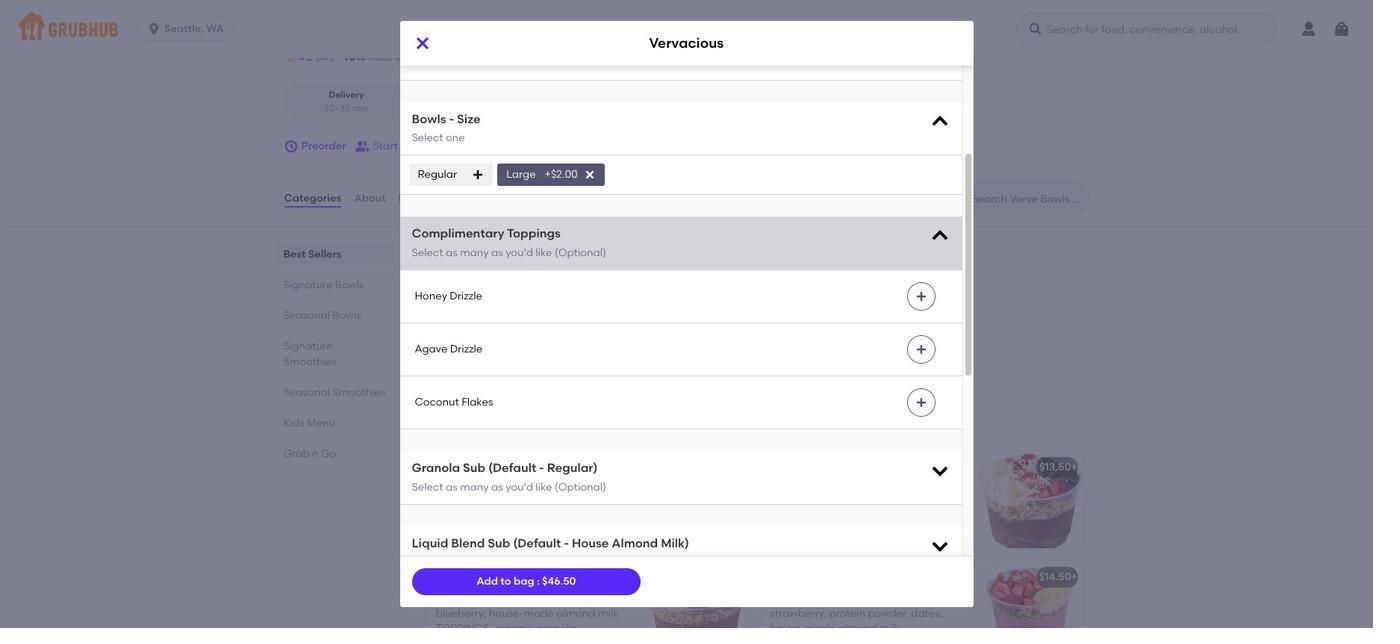 Task type: vqa. For each thing, say whether or not it's contained in the screenshot.
the $5
no



Task type: describe. For each thing, give the bounding box(es) containing it.
0 vertical spatial peanut
[[434, 339, 471, 352]]

granola sub (default - regular) select as many as you'd like (optional)
[[412, 461, 607, 494]]

about button
[[353, 172, 387, 226]]

you'd inside complimentary toppings select as many as you'd like (optional)
[[506, 246, 533, 259]]

delivery
[[329, 90, 364, 100]]

(206) 422-1319 button
[[635, 28, 705, 43]]

sorbet
[[827, 482, 860, 495]]

seattle, wa
[[164, 22, 224, 35]]

to
[[501, 575, 511, 588]]

0.5
[[437, 103, 450, 113]]

verve bowl image
[[972, 451, 1084, 549]]

milk inside base: açai, banana, strawberry, blueberry, house-made almond milk toppings: organic granol
[[598, 607, 619, 620]]

powder,
[[868, 607, 909, 620]]

complimentary
[[412, 227, 505, 241]]

coconut
[[415, 396, 459, 409]]

of
[[475, 29, 485, 42]]

0 vertical spatial açai,
[[466, 324, 491, 337]]

like inside the 'granola sub (default - regular) select as many as you'd like (optional)'
[[536, 481, 552, 494]]

about
[[354, 192, 386, 205]]

açai, inside base: açai, banana, strawberry, blueberry, house-made almond milk toppings: organic granol
[[467, 592, 493, 605]]

bowls up signature smoothies
[[333, 309, 362, 322]]

715 east pine street suite k middle of pike motorworks courtyard
[[302, 29, 625, 42]]

on
[[494, 265, 507, 278]]

toppings
[[507, 227, 561, 241]]

blueberry, inside base: açai sorbet  toppings: organic granola, banana, strawberry, blueberry, honey, sweetened coconut
[[830, 513, 880, 525]]

2 vertical spatial granola,
[[559, 516, 602, 528]]

0 vertical spatial vervacious
[[650, 35, 724, 52]]

•
[[467, 103, 471, 113]]

$14.50 +
[[1040, 571, 1078, 584]]

bowls - size select one
[[412, 112, 481, 144]]

seattle,
[[164, 22, 204, 35]]

berry yum image
[[638, 561, 750, 628]]

10–20
[[474, 103, 498, 113]]

$13.50
[[1040, 461, 1072, 474]]

(optional) inside the 'granola sub (default - regular) select as many as you'd like (optional)'
[[555, 481, 607, 494]]

granola, inside base: açai sorbet  toppings: organic granola, banana, strawberry, blueberry, honey, sweetened coconut
[[812, 497, 855, 510]]

dragonfruit,
[[802, 592, 862, 605]]

large
[[507, 168, 536, 181]]

1 vertical spatial vervacious image
[[638, 451, 750, 549]]

10
[[412, 26, 422, 39]]

banana, up liquid blend sub (default - house almond milk) select as many as you'd like (optional)
[[495, 485, 538, 498]]

signature smoothies
[[284, 340, 337, 368]]

option group containing delivery 20–35 min
[[284, 83, 540, 121]]

strawberry, inside base: açai, banana, strawberry, blueberry, house-made almond milk toppings: organic granol
[[541, 592, 597, 605]]

many inside liquid blend sub (default - house almond milk) select as many as you'd like (optional)
[[460, 556, 489, 569]]

seasonal for seasonal bowls
[[284, 309, 330, 322]]

select inside 'bowls - size select one'
[[412, 132, 443, 144]]

quantity 10 max
[[412, 7, 464, 39]]

strawberry, up flakes
[[480, 369, 536, 382]]

pike
[[488, 29, 509, 42]]

Input item quantity number field
[[503, 10, 536, 37]]

- inside 'bowls - size select one'
[[449, 112, 454, 126]]

1319
[[685, 29, 705, 42]]

organic inside base: açai, banana, strawberry, blueberry, house-made almond milk toppings: organic granol
[[495, 622, 534, 628]]

k
[[429, 29, 436, 42]]

seattle, wa button
[[137, 17, 240, 41]]

+$2.00
[[545, 168, 578, 181]]

select inside the 'granola sub (default - regular) select as many as you'd like (optional)'
[[412, 481, 443, 494]]

blueberry, down regular)
[[541, 485, 591, 498]]

protein
[[830, 607, 866, 620]]

svg image inside main navigation navigation
[[1029, 22, 1044, 37]]

kids
[[284, 417, 305, 430]]

4.2
[[298, 51, 313, 64]]

agave
[[415, 343, 448, 356]]

1 vertical spatial crushed
[[540, 531, 581, 543]]

preorder
[[301, 140, 346, 152]]

seller
[[466, 446, 491, 457]]

(206)
[[635, 29, 661, 42]]

base: for verve bowl image
[[771, 482, 800, 495]]

sub inside liquid blend sub (default - house almond milk) select as many as you'd like (optional)
[[488, 536, 511, 551]]

beast mode image
[[972, 561, 1084, 628]]

pine
[[344, 29, 366, 42]]

kids menu
[[284, 417, 335, 430]]

715 east pine street suite k middle of pike motorworks courtyard button
[[302, 27, 625, 44]]

house- down grubhub
[[509, 339, 544, 352]]

select inside complimentary toppings select as many as you'd like (optional)
[[412, 246, 443, 259]]

dates,
[[912, 607, 943, 620]]

agave drizzle
[[415, 343, 483, 356]]

best seller
[[445, 446, 491, 457]]

0 vertical spatial signature
[[284, 279, 333, 291]]

0 vertical spatial almonds
[[434, 385, 479, 397]]

almond inside the base: dragonfruit, banana, strawberry, protein powder, dates, house-made almond mi
[[838, 622, 877, 628]]

delivery 20–35 min
[[324, 90, 369, 113]]

group
[[400, 140, 431, 152]]

base: down granola
[[436, 485, 465, 498]]

20–35
[[324, 103, 350, 113]]

strawberry, inside base: açai sorbet  toppings: organic granola, banana, strawberry, blueberry, honey, sweetened coconut
[[771, 513, 827, 525]]

many inside the 'granola sub (default - regular) select as many as you'd like (optional)'
[[460, 481, 489, 494]]

2 min from the left
[[500, 103, 516, 113]]

$13.50 +
[[1040, 461, 1078, 474]]

banana, inside base: açai, banana, strawberry, blueberry, house-made almond milk toppings: organic granol
[[495, 592, 538, 605]]

courtyard
[[573, 29, 625, 42]]

reviews button
[[398, 172, 441, 226]]

regular
[[418, 168, 457, 181]]

seasonal bowls
[[284, 309, 362, 322]]

max
[[425, 26, 447, 39]]

berry yum
[[436, 571, 488, 584]]

house- inside base: açai, banana, strawberry, blueberry, house-made almond milk toppings: organic granol
[[489, 607, 524, 620]]

main navigation navigation
[[0, 0, 1374, 58]]

middle
[[439, 29, 473, 42]]

715
[[302, 29, 318, 42]]

smoothies for seasonal
[[333, 386, 386, 399]]

base: for berry yum image
[[436, 592, 465, 605]]

good
[[368, 52, 393, 63]]

one
[[446, 132, 465, 144]]

liquid
[[412, 536, 449, 551]]

house
[[572, 536, 609, 551]]

add to bag : $46.50
[[477, 575, 576, 588]]

- inside liquid blend sub (default - house almond milk) select as many as you'd like (optional)
[[564, 536, 569, 551]]

honey
[[415, 290, 447, 303]]

add
[[477, 575, 498, 588]]

0 vertical spatial crushed
[[539, 369, 580, 382]]

(default inside the 'granola sub (default - regular) select as many as you'd like (optional)'
[[489, 461, 537, 475]]

flakes
[[462, 396, 493, 409]]

sweetened
[[771, 528, 826, 540]]

banana, up the coconut flakes
[[434, 369, 477, 382]]

sellers for best sellers
[[308, 248, 342, 261]]

toppings: up flakes
[[457, 354, 514, 367]]

made inside base: açai, banana, strawberry, blueberry, house-made almond milk toppings: organic granol
[[524, 607, 554, 620]]

drizzle for agave drizzle
[[450, 343, 483, 356]]

bowls up the 'granola sub (default - regular) select as many as you'd like (optional)'
[[504, 416, 551, 435]]

toppings: inside base: açai, banana, strawberry, blueberry, house-made almond milk toppings: organic granol
[[436, 622, 492, 628]]



Task type: locate. For each thing, give the bounding box(es) containing it.
1 vertical spatial signature bowls
[[424, 416, 551, 435]]

2 + from the top
[[1072, 571, 1078, 584]]

strawberry, down dragonfruit,
[[771, 607, 827, 620]]

peanut up blend in the bottom left of the page
[[436, 500, 473, 513]]

strawberry, inside the base: dragonfruit, banana, strawberry, protein powder, dates, house-made almond mi
[[771, 607, 827, 620]]

seasonal up signature smoothies
[[284, 309, 330, 322]]

many down seller
[[460, 481, 489, 494]]

3 (optional) from the top
[[555, 556, 607, 569]]

peanut down honey drizzle
[[434, 339, 471, 352]]

1 vertical spatial signature
[[284, 340, 333, 353]]

+ for $14.50 +
[[1072, 571, 1078, 584]]

bowls
[[412, 112, 446, 126], [335, 279, 364, 291], [333, 309, 362, 322], [504, 416, 551, 435]]

toppings: up blend in the bottom left of the page
[[459, 516, 515, 528]]

(default down seller
[[489, 461, 537, 475]]

best for best sellers most ordered on grubhub
[[424, 244, 458, 263]]

drizzle for honey drizzle
[[450, 290, 483, 303]]

base: up agave drizzle
[[434, 324, 463, 337]]

(optional) inside liquid blend sub (default - house almond milk) select as many as you'd like (optional)
[[555, 556, 607, 569]]

svg image inside seattle, wa button
[[147, 22, 161, 37]]

0 vertical spatial base: açai, banana, blueberry, peanut butter, house-made almond milk  toppings: organic granola, banana, strawberry, crushed almonds
[[434, 324, 616, 397]]

1 vertical spatial many
[[460, 481, 489, 494]]

smoothies up seasonal smoothies
[[284, 356, 337, 368]]

0 horizontal spatial sub
[[463, 461, 486, 475]]

banana, inside base: açai sorbet  toppings: organic granola, banana, strawberry, blueberry, honey, sweetened coconut
[[857, 497, 900, 510]]

açai, up agave drizzle
[[466, 324, 491, 337]]

422-
[[664, 29, 685, 42]]

0 horizontal spatial sellers
[[308, 248, 342, 261]]

quantity
[[412, 7, 464, 21]]

strawberry, down '$46.50'
[[541, 592, 597, 605]]

made inside the base: dragonfruit, banana, strawberry, protein powder, dates, house-made almond mi
[[806, 622, 836, 628]]

açai, down add
[[467, 592, 493, 605]]

0 vertical spatial (default
[[489, 461, 537, 475]]

2 vertical spatial many
[[460, 556, 489, 569]]

(optional) inside complimentary toppings select as many as you'd like (optional)
[[555, 246, 607, 259]]

smoothies up menu
[[333, 386, 386, 399]]

preorder button
[[284, 133, 346, 160]]

2 vertical spatial (optional)
[[555, 556, 607, 569]]

best sellers
[[284, 248, 342, 261]]

base: inside the base: dragonfruit, banana, strawberry, protein powder, dates, house-made almond mi
[[771, 592, 800, 605]]

0 vertical spatial granola,
[[558, 354, 600, 367]]

grab
[[284, 448, 310, 460]]

you'd inside the 'granola sub (default - regular) select as many as you'd like (optional)'
[[506, 481, 533, 494]]

2 seasonal from the top
[[284, 386, 330, 399]]

grab n go
[[284, 448, 336, 460]]

like
[[536, 246, 552, 259], [536, 481, 552, 494], [536, 556, 552, 569]]

drizzle right agave
[[450, 343, 483, 356]]

base:
[[434, 324, 463, 337], [771, 482, 800, 495], [436, 485, 465, 498], [436, 592, 465, 605], [771, 592, 800, 605]]

toppings: down berry yum
[[436, 622, 492, 628]]

0 vertical spatial you'd
[[506, 246, 533, 259]]

toppings: up honey,
[[862, 482, 918, 495]]

butter, up flakes
[[474, 339, 507, 352]]

1 vertical spatial like
[[536, 481, 552, 494]]

banana, up honey,
[[857, 497, 900, 510]]

peanut
[[434, 339, 471, 352], [436, 500, 473, 513]]

0 vertical spatial milk
[[434, 354, 455, 367]]

0 vertical spatial -
[[449, 112, 454, 126]]

many up yum
[[460, 556, 489, 569]]

1 vertical spatial peanut
[[436, 500, 473, 513]]

house- down the 'granola sub (default - regular) select as many as you'd like (optional)'
[[511, 500, 546, 513]]

toppings:
[[457, 354, 514, 367], [862, 482, 918, 495], [459, 516, 515, 528], [436, 622, 492, 628]]

1 + from the top
[[1072, 461, 1078, 474]]

banana, up berry yum
[[436, 531, 479, 543]]

ordered
[[451, 265, 491, 278]]

berry
[[436, 571, 463, 584]]

1 (optional) from the top
[[555, 246, 607, 259]]

complimentary toppings select as many as you'd like (optional)
[[412, 227, 607, 259]]

most
[[424, 265, 448, 278]]

signature bowls up seasonal bowls
[[284, 279, 364, 291]]

motorworks
[[511, 29, 570, 42]]

sub inside the 'granola sub (default - regular) select as many as you'd like (optional)'
[[463, 461, 486, 475]]

seasonal smoothies
[[284, 386, 386, 399]]

1 vertical spatial +
[[1072, 571, 1078, 584]]

order
[[433, 140, 461, 152]]

like inside complimentary toppings select as many as you'd like (optional)
[[536, 246, 552, 259]]

almonds
[[434, 385, 479, 397], [436, 546, 480, 559]]

signature inside signature smoothies
[[284, 340, 333, 353]]

base: for the topmost 'vervacious' image
[[434, 324, 463, 337]]

almond inside base: açai, banana, strawberry, blueberry, house-made almond milk toppings: organic granol
[[557, 607, 596, 620]]

almonds down agave drizzle
[[434, 385, 479, 397]]

svg image
[[544, 17, 556, 29], [1029, 22, 1044, 37], [413, 34, 431, 52], [930, 111, 951, 132], [472, 169, 484, 181], [930, 226, 951, 247], [916, 291, 927, 303], [916, 344, 927, 356], [916, 397, 927, 409]]

Search Verve Bowls - Capitol Hill search field
[[971, 192, 1085, 206]]

- left regular)
[[539, 461, 544, 475]]

bowls up seasonal bowls
[[335, 279, 364, 291]]

milk up liquid
[[436, 516, 457, 528]]

categories button
[[284, 172, 342, 226]]

you'd up liquid blend sub (default - house almond milk) select as many as you'd like (optional)
[[506, 481, 533, 494]]

2 select from the top
[[412, 246, 443, 259]]

2 many from the top
[[460, 481, 489, 494]]

(206) 422-1319
[[635, 29, 705, 42]]

1 like from the top
[[536, 246, 552, 259]]

- left house
[[564, 536, 569, 551]]

liquid blend sub (default - house almond milk) select as many as you'd like (optional)
[[412, 536, 689, 569]]

3 like from the top
[[536, 556, 552, 569]]

0 vertical spatial signature bowls
[[284, 279, 364, 291]]

1 vertical spatial granola,
[[812, 497, 855, 510]]

base: left dragonfruit,
[[771, 592, 800, 605]]

1 vertical spatial you'd
[[506, 481, 533, 494]]

blueberry, up coconut
[[830, 513, 880, 525]]

drizzle down ordered
[[450, 290, 483, 303]]

honey drizzle
[[415, 290, 483, 303]]

2 vertical spatial like
[[536, 556, 552, 569]]

milk)
[[661, 536, 689, 551]]

0 vertical spatial like
[[536, 246, 552, 259]]

menu
[[307, 417, 335, 430]]

0 horizontal spatial min
[[353, 103, 369, 113]]

banana, up powder,
[[865, 592, 908, 605]]

best down the categories "button"
[[284, 248, 306, 261]]

1 horizontal spatial signature bowls
[[424, 416, 551, 435]]

1 select from the top
[[412, 132, 443, 144]]

3 you'd from the top
[[506, 556, 533, 569]]

0 vertical spatial smoothies
[[284, 356, 337, 368]]

1 vertical spatial butter,
[[475, 500, 508, 513]]

base: inside base: açai sorbet  toppings: organic granola, banana, strawberry, blueberry, honey, sweetened coconut
[[771, 482, 800, 495]]

1 horizontal spatial min
[[500, 103, 516, 113]]

east
[[320, 29, 342, 42]]

blend
[[451, 536, 485, 551]]

suite
[[402, 29, 427, 42]]

bowls up start group order
[[412, 112, 446, 126]]

- inside the 'granola sub (default - regular) select as many as you'd like (optional)'
[[539, 461, 544, 475]]

1 vertical spatial açai,
[[467, 485, 493, 498]]

0 vertical spatial seasonal
[[284, 309, 330, 322]]

start group order button
[[355, 133, 461, 160]]

blueberry, down grubhub
[[539, 324, 590, 337]]

2 you'd from the top
[[506, 481, 533, 494]]

blueberry, inside base: açai, banana, strawberry, blueberry, house-made almond milk toppings: organic granol
[[436, 607, 487, 620]]

1 drizzle from the top
[[450, 290, 483, 303]]

vervacious
[[650, 35, 724, 52], [434, 303, 491, 316], [436, 464, 492, 477]]

butter, down the 'granola sub (default - regular) select as many as you'd like (optional)'
[[475, 500, 508, 513]]

best for best sellers
[[284, 248, 306, 261]]

bowls inside 'bowls - size select one'
[[412, 112, 446, 126]]

1 horizontal spatial sellers
[[462, 244, 514, 263]]

base: açai, banana, blueberry, peanut butter, house-made almond milk  toppings: organic granola, banana, strawberry, crushed almonds
[[434, 324, 616, 397], [436, 485, 618, 559]]

blueberry,
[[539, 324, 590, 337], [541, 485, 591, 498], [830, 513, 880, 525], [436, 607, 487, 620]]

:
[[537, 575, 540, 588]]

star icon image
[[284, 50, 298, 65]]

banana, down 'bag'
[[495, 592, 538, 605]]

you'd up grubhub
[[506, 246, 533, 259]]

- left size
[[449, 112, 454, 126]]

1 seasonal from the top
[[284, 309, 330, 322]]

bag
[[514, 575, 535, 588]]

(default inside liquid blend sub (default - house almond milk) select as many as you'd like (optional)
[[513, 536, 561, 551]]

2 like from the top
[[536, 481, 552, 494]]

1 vertical spatial -
[[539, 461, 544, 475]]

(optional) down toppings
[[555, 246, 607, 259]]

house- down dragonfruit,
[[771, 622, 806, 628]]

2 vertical spatial you'd
[[506, 556, 533, 569]]

1 vertical spatial sub
[[488, 536, 511, 551]]

regular)
[[547, 461, 598, 475]]

min inside 'delivery 20–35 min'
[[353, 103, 369, 113]]

best up most
[[424, 244, 458, 263]]

0 vertical spatial butter,
[[474, 339, 507, 352]]

street
[[369, 29, 399, 42]]

0 vertical spatial +
[[1072, 461, 1078, 474]]

3 many from the top
[[460, 556, 489, 569]]

base: açai sorbet  toppings: organic granola, banana, strawberry, blueberry, honey, sweetened coconut
[[771, 482, 918, 540]]

sellers for best sellers most ordered on grubhub
[[462, 244, 514, 263]]

coconut flakes
[[415, 396, 493, 409]]

2 vertical spatial -
[[564, 536, 569, 551]]

sellers down the categories "button"
[[308, 248, 342, 261]]

1 horizontal spatial -
[[539, 461, 544, 475]]

2 (optional) from the top
[[555, 481, 607, 494]]

(default up :
[[513, 536, 561, 551]]

sub right blend in the bottom left of the page
[[488, 536, 511, 551]]

-
[[449, 112, 454, 126], [539, 461, 544, 475], [564, 536, 569, 551]]

search icon image
[[948, 190, 966, 208]]

1 vertical spatial base: açai, banana, blueberry, peanut butter, house-made almond milk  toppings: organic granola, banana, strawberry, crushed almonds
[[436, 485, 618, 559]]

like down toppings
[[536, 246, 552, 259]]

(47)
[[316, 51, 334, 63]]

2 vertical spatial vervacious
[[436, 464, 492, 477]]

banana, down on
[[494, 324, 537, 337]]

yum
[[465, 571, 488, 584]]

house- down the to
[[489, 607, 524, 620]]

2 drizzle from the top
[[450, 343, 483, 356]]

base: inside base: açai, banana, strawberry, blueberry, house-made almond milk toppings: organic granol
[[436, 592, 465, 605]]

base: açai, banana, strawberry, blueberry, house-made almond milk toppings: organic granol
[[436, 592, 619, 628]]

base: dragonfruit, banana, strawberry, protein powder, dates, house-made almond mi
[[771, 592, 943, 628]]

best sellers most ordered on grubhub
[[424, 244, 555, 278]]

0 vertical spatial vervacious image
[[639, 290, 751, 387]]

2 vertical spatial signature
[[424, 416, 501, 435]]

base: left the açai
[[771, 482, 800, 495]]

4 select from the top
[[412, 556, 443, 569]]

1 vertical spatial smoothies
[[333, 386, 386, 399]]

sub down seller
[[463, 461, 486, 475]]

(optional)
[[555, 246, 607, 259], [555, 481, 607, 494], [555, 556, 607, 569]]

2 vertical spatial açai,
[[467, 592, 493, 605]]

many
[[460, 246, 489, 259], [460, 481, 489, 494], [460, 556, 489, 569]]

$14.50
[[1040, 571, 1072, 584]]

almond
[[612, 536, 658, 551]]

seasonal up the kids menu
[[284, 386, 330, 399]]

(optional) down house
[[555, 556, 607, 569]]

vervacious image
[[639, 290, 751, 387], [638, 451, 750, 549]]

made
[[544, 339, 574, 352], [546, 500, 576, 513], [524, 607, 554, 620], [806, 622, 836, 628]]

you'd up 'bag'
[[506, 556, 533, 569]]

1 you'd from the top
[[506, 246, 533, 259]]

reviews
[[399, 192, 440, 205]]

grubhub
[[509, 265, 555, 278]]

honey,
[[883, 513, 916, 525]]

2 horizontal spatial -
[[564, 536, 569, 551]]

1 vertical spatial vervacious
[[434, 303, 491, 316]]

svg image
[[484, 17, 496, 29], [1333, 20, 1351, 38], [147, 22, 161, 37], [284, 139, 298, 154], [584, 169, 596, 181], [930, 460, 951, 481], [930, 536, 951, 557]]

toppings: inside base: açai sorbet  toppings: organic granola, banana, strawberry, blueberry, honey, sweetened coconut
[[862, 482, 918, 495]]

0 horizontal spatial -
[[449, 112, 454, 126]]

select
[[412, 132, 443, 144], [412, 246, 443, 259], [412, 481, 443, 494], [412, 556, 443, 569]]

milk down house
[[598, 607, 619, 620]]

option group
[[284, 83, 540, 121]]

signature bowls down flakes
[[424, 416, 551, 435]]

organic inside base: açai sorbet  toppings: organic granola, banana, strawberry, blueberry, honey, sweetened coconut
[[771, 497, 810, 510]]

house-
[[509, 339, 544, 352], [511, 500, 546, 513], [489, 607, 524, 620], [771, 622, 806, 628]]

people icon image
[[355, 139, 370, 154]]

min
[[353, 103, 369, 113], [500, 103, 516, 113]]

best for best seller
[[445, 446, 464, 457]]

select inside liquid blend sub (default - house almond milk) select as many as you'd like (optional)
[[412, 556, 443, 569]]

blueberry, down berry yum
[[436, 607, 487, 620]]

1 vertical spatial seasonal
[[284, 386, 330, 399]]

wa
[[206, 22, 224, 35]]

1 vertical spatial drizzle
[[450, 343, 483, 356]]

(optional) down regular)
[[555, 481, 607, 494]]

many up ordered
[[460, 246, 489, 259]]

svg image inside preorder button
[[284, 139, 298, 154]]

smoothies for signature
[[284, 356, 337, 368]]

signature down seasonal bowls
[[284, 340, 333, 353]]

signature down best sellers
[[284, 279, 333, 291]]

0 vertical spatial (optional)
[[555, 246, 607, 259]]

1 vertical spatial (optional)
[[555, 481, 607, 494]]

0 vertical spatial drizzle
[[450, 290, 483, 303]]

+ for $13.50 +
[[1072, 461, 1078, 474]]

1 vertical spatial (default
[[513, 536, 561, 551]]

0 vertical spatial sub
[[463, 461, 486, 475]]

start
[[373, 140, 398, 152]]

base: down berry
[[436, 592, 465, 605]]

coconut
[[829, 528, 871, 540]]

food
[[395, 52, 415, 63]]

1 min from the left
[[353, 103, 369, 113]]

best inside best sellers most ordered on grubhub
[[424, 244, 458, 263]]

best left seller
[[445, 446, 464, 457]]

sub
[[463, 461, 486, 475], [488, 536, 511, 551]]

0 vertical spatial many
[[460, 246, 489, 259]]

min right 10–20
[[500, 103, 516, 113]]

1 vertical spatial almonds
[[436, 546, 480, 559]]

2 vertical spatial milk
[[598, 607, 619, 620]]

strawberry, up the to
[[481, 531, 538, 543]]

strawberry, up sweetened on the bottom right of page
[[771, 513, 827, 525]]

granola,
[[558, 354, 600, 367], [812, 497, 855, 510], [559, 516, 602, 528]]

açai, down seller
[[467, 485, 493, 498]]

$46.50
[[542, 575, 576, 588]]

3 select from the top
[[412, 481, 443, 494]]

signature down the coconut flakes
[[424, 416, 501, 435]]

0 horizontal spatial signature bowls
[[284, 279, 364, 291]]

crushed
[[539, 369, 580, 382], [540, 531, 581, 543]]

like up :
[[536, 556, 552, 569]]

almonds up berry yum
[[436, 546, 480, 559]]

min down delivery
[[353, 103, 369, 113]]

you'd inside liquid blend sub (default - house almond milk) select as many as you'd like (optional)
[[506, 556, 533, 569]]

house- inside the base: dragonfruit, banana, strawberry, protein powder, dates, house-made almond mi
[[771, 622, 806, 628]]

79
[[427, 51, 438, 63]]

1 horizontal spatial sub
[[488, 536, 511, 551]]

1 many from the top
[[460, 246, 489, 259]]

like down regular)
[[536, 481, 552, 494]]

sellers up on
[[462, 244, 514, 263]]

milk up coconut
[[434, 354, 455, 367]]

strawberry,
[[480, 369, 536, 382], [771, 513, 827, 525], [481, 531, 538, 543], [541, 592, 597, 605], [771, 607, 827, 620]]

many inside complimentary toppings select as many as you'd like (optional)
[[460, 246, 489, 259]]

1 vertical spatial milk
[[436, 516, 457, 528]]

banana, inside the base: dragonfruit, banana, strawberry, protein powder, dates, house-made almond mi
[[865, 592, 908, 605]]

n
[[312, 448, 319, 460]]

good food
[[368, 52, 415, 63]]

go
[[321, 448, 336, 460]]

(default
[[489, 461, 537, 475], [513, 536, 561, 551]]

like inside liquid blend sub (default - house almond milk) select as many as you'd like (optional)
[[536, 556, 552, 569]]

sellers
[[462, 244, 514, 263], [308, 248, 342, 261]]

sellers inside best sellers most ordered on grubhub
[[462, 244, 514, 263]]

seasonal for seasonal smoothies
[[284, 386, 330, 399]]



